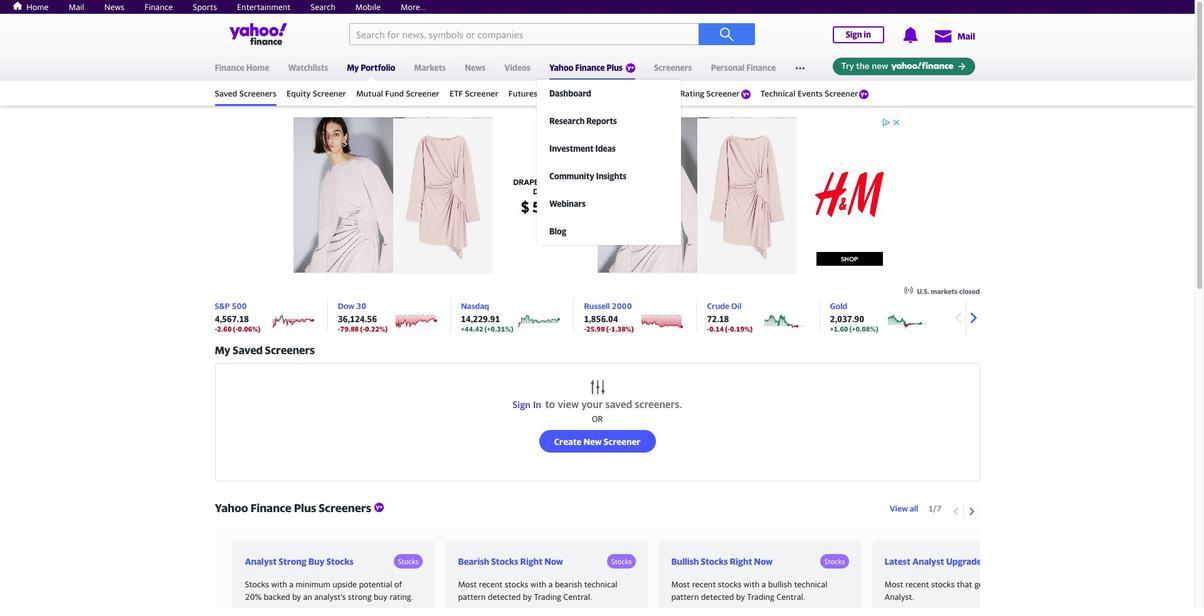 Task type: describe. For each thing, give the bounding box(es) containing it.
with for bullish
[[744, 579, 760, 589]]

rating.
[[390, 592, 413, 602]]

markets
[[414, 63, 446, 73]]

saved screeners link
[[215, 83, 277, 104]]

screener inside button
[[604, 436, 641, 447]]

crude
[[707, 301, 729, 311]]

to
[[545, 398, 555, 411]]

an inside 'most recent stocks that get upgraded by an analyst.'
[[1037, 579, 1046, 589]]

futures
[[508, 88, 537, 98]]

with inside stocks with a minimum upside potential of 20% backed by an analyst's strong buy rating.
[[271, 579, 287, 589]]

back image
[[952, 508, 960, 515]]

1 horizontal spatial news
[[465, 63, 486, 73]]

try the new yahoo finance image
[[832, 58, 975, 76]]

pattern for bearish stocks right now
[[458, 592, 486, 602]]

an inside stocks with a minimum upside potential of 20% backed by an analyst's strong buy rating.
[[303, 592, 312, 602]]

investment ideas link
[[537, 135, 687, 162]]

analyst strong buy stocks link
[[245, 555, 377, 568]]

insights
[[596, 171, 626, 181]]

/
[[933, 503, 937, 513]]

1 vertical spatial saved
[[233, 344, 263, 357]]

analyst inside latest analyst upgraded stocks "link"
[[912, 556, 944, 567]]

0 horizontal spatial news
[[104, 2, 124, 12]]

2.60
[[217, 325, 232, 333]]

strong
[[348, 592, 372, 602]]

more...
[[401, 2, 426, 12]]

upgraded
[[988, 579, 1023, 589]]

create new screener
[[554, 436, 641, 447]]

community
[[549, 171, 594, 181]]

yahoo finance plus link
[[549, 55, 635, 81]]

videos link
[[504, 55, 531, 78]]

webinars link
[[537, 190, 687, 218]]

finance link
[[144, 2, 173, 12]]

by for bullish stocks right now
[[736, 592, 745, 602]]

next image
[[968, 508, 975, 515]]

markets
[[931, 287, 958, 295]]

+1.60
[[830, 325, 848, 333]]

plus for yahoo finance plus
[[607, 63, 623, 73]]

personal finance
[[711, 63, 776, 73]]

dashboard link
[[537, 80, 687, 107]]

stocks inside "link"
[[989, 556, 1016, 567]]

30
[[356, 301, 366, 311]]

analyst rating screener
[[649, 88, 740, 98]]

yahoo for yahoo finance plus screeners
[[215, 502, 248, 515]]

equity screener
[[287, 88, 346, 98]]

futures screener link
[[508, 83, 573, 104]]

Search for news, symbols or companies text field
[[349, 23, 699, 45]]

(+0.31%)
[[484, 325, 513, 333]]

screener right etf
[[465, 88, 498, 98]]

analyst for analyst rating screener
[[649, 88, 678, 98]]

dow
[[338, 301, 354, 311]]

sign in
[[846, 29, 871, 40]]

stocks for bullish
[[718, 579, 741, 589]]

trading for bullish stocks right now
[[747, 592, 774, 602]]

bearish
[[458, 556, 489, 567]]

my for my portfolio
[[347, 63, 359, 73]]

screener inside "link"
[[313, 88, 346, 98]]

screener up research
[[539, 88, 573, 98]]

most for bearish stocks right now
[[458, 579, 477, 589]]

screener right events
[[825, 88, 858, 98]]

finance home
[[215, 63, 269, 73]]

buy
[[308, 556, 325, 567]]

1,856.04
[[584, 314, 618, 324]]

rating
[[680, 88, 704, 98]]

crude oil 72.18 -0.14 (-0.19%)
[[707, 301, 753, 333]]

+44.42
[[461, 325, 483, 333]]

4,567.18
[[215, 314, 249, 324]]

search image
[[719, 27, 734, 42]]

0.14
[[709, 325, 724, 333]]

research reports link
[[537, 107, 687, 135]]

gold link
[[830, 301, 847, 311]]

screener down personal
[[706, 88, 740, 98]]

analyst rating screener link
[[649, 83, 750, 104]]

nasdaq 14,229.91 +44.42 (+0.31%)
[[461, 301, 513, 333]]

trading for bearish stocks right now
[[534, 592, 561, 602]]

index
[[583, 88, 604, 98]]

analyst strong buy stocks
[[245, 556, 354, 567]]

2,037.90
[[830, 314, 864, 324]]

etf screener link
[[449, 83, 498, 104]]

1.38%)
[[611, 325, 634, 333]]

create new screener button
[[539, 430, 656, 453]]

sign for sign in to view your saved screeners. or
[[512, 399, 531, 410]]

0.19%)
[[730, 325, 753, 333]]

plus for yahoo finance plus screeners
[[294, 502, 316, 515]]

technical events screener link
[[760, 83, 869, 104]]

u.s.
[[917, 287, 929, 295]]

home link
[[9, 1, 49, 12]]

right for bullish stocks right now
[[730, 556, 752, 567]]

most recent stocks with a bullish technical pattern detected by trading central.
[[671, 579, 827, 602]]

recent inside 'most recent stocks that get upgraded by an analyst.'
[[905, 579, 929, 589]]

in
[[533, 399, 541, 410]]

1 / 7
[[928, 503, 942, 513]]

stocks inside stocks with a minimum upside potential of 20% backed by an analyst's strong buy rating.
[[245, 579, 269, 589]]

yahoo finance premium logo image for technical events screener
[[859, 90, 869, 99]]

most for bullish stocks right now
[[671, 579, 690, 589]]

25.98
[[586, 325, 605, 333]]

blog link
[[537, 218, 687, 245]]

finance for personal finance
[[746, 63, 776, 73]]

7
[[937, 503, 942, 513]]

1 vertical spatial news link
[[465, 55, 486, 78]]

blog
[[549, 226, 566, 236]]

yahoo finance premium logo image for analyst rating screener
[[741, 90, 750, 99]]

previous image
[[948, 309, 967, 327]]

bullish
[[671, 556, 699, 567]]

more... link
[[401, 2, 426, 12]]

72.18
[[707, 314, 729, 324]]

(- for 72.18
[[725, 325, 730, 333]]

mutual fund screener link
[[356, 83, 439, 104]]

my portfolio link
[[347, 55, 395, 81]]

a for bullish stocks right now
[[762, 579, 766, 589]]

analyst's
[[314, 592, 346, 602]]

bullish stocks right now
[[671, 556, 773, 567]]

sports
[[193, 2, 217, 12]]

recent for bearish
[[479, 579, 503, 589]]

bullish stocks right now link
[[671, 555, 803, 568]]

a for bearish stocks right now
[[548, 579, 553, 589]]

entertainment
[[237, 2, 290, 12]]

upside
[[332, 579, 357, 589]]

stocks with a minimum upside potential of 20% backed by an analyst's strong buy rating.
[[245, 579, 413, 602]]

0.06%)
[[238, 325, 260, 333]]

gold
[[830, 301, 847, 311]]

oil
[[731, 301, 742, 311]]

strong
[[279, 556, 306, 567]]

1 vertical spatial mail
[[957, 31, 975, 41]]

s&p 500 4,567.18 -2.60 (-0.06%)
[[215, 301, 260, 333]]



Task type: locate. For each thing, give the bounding box(es) containing it.
(-
[[233, 325, 238, 333], [360, 325, 365, 333], [606, 325, 611, 333], [725, 325, 730, 333]]

finance home link
[[215, 55, 269, 78]]

1 horizontal spatial stocks
[[718, 579, 741, 589]]

finance left sports
[[144, 2, 173, 12]]

an down "minimum"
[[303, 592, 312, 602]]

2 most from the left
[[671, 579, 690, 589]]

latest
[[885, 556, 911, 567]]

2 now from the left
[[754, 556, 773, 567]]

1 vertical spatial my
[[215, 344, 230, 357]]

personal
[[711, 63, 745, 73]]

0 horizontal spatial trading
[[534, 592, 561, 602]]

1 vertical spatial an
[[303, 592, 312, 602]]

etf screener
[[449, 88, 498, 98]]

analyst inside analyst strong buy stocks link
[[245, 556, 277, 567]]

potential
[[359, 579, 392, 589]]

screeners.
[[635, 398, 682, 411]]

central. for bullish stocks right now
[[776, 592, 805, 602]]

1 detected from the left
[[488, 592, 521, 602]]

1 recent from the left
[[479, 579, 503, 589]]

finance up index
[[575, 63, 605, 73]]

my inside navigation
[[347, 63, 359, 73]]

0 horizontal spatial a
[[289, 579, 294, 589]]

my left portfolio
[[347, 63, 359, 73]]

trading down bearish
[[534, 592, 561, 602]]

1 horizontal spatial my
[[347, 63, 359, 73]]

recent down bearish
[[479, 579, 503, 589]]

finance up strong at bottom left
[[251, 502, 292, 515]]

an right upgraded
[[1037, 579, 1046, 589]]

(- down 4,567.18
[[233, 325, 238, 333]]

1 with from the left
[[271, 579, 287, 589]]

a left the bullish
[[762, 579, 766, 589]]

nasdaq link
[[461, 301, 489, 311]]

a left bearish
[[548, 579, 553, 589]]

central. down bearish
[[563, 592, 592, 602]]

1 horizontal spatial trading
[[747, 592, 774, 602]]

recent inside most recent stocks with a bullish technical pattern detected by trading central.
[[692, 579, 716, 589]]

my saved screeners
[[215, 344, 315, 357]]

news link left finance link
[[104, 2, 124, 12]]

0 horizontal spatial mail link
[[69, 2, 84, 12]]

by right upgraded
[[1026, 579, 1034, 589]]

1 horizontal spatial most
[[671, 579, 690, 589]]

- down 36,124.56
[[338, 325, 340, 333]]

3 - from the left
[[584, 325, 586, 333]]

finance for yahoo finance plus screeners
[[251, 502, 292, 515]]

news left finance link
[[104, 2, 124, 12]]

1 trading from the left
[[534, 592, 561, 602]]

0 horizontal spatial central.
[[563, 592, 592, 602]]

right for bearish stocks right now
[[520, 556, 543, 567]]

0 horizontal spatial an
[[303, 592, 312, 602]]

upgraded
[[946, 556, 987, 567]]

2 horizontal spatial recent
[[905, 579, 929, 589]]

analyst left rating on the right top
[[649, 88, 678, 98]]

1 pattern from the left
[[458, 592, 486, 602]]

finance up technical
[[746, 63, 776, 73]]

now
[[544, 556, 563, 567], [754, 556, 773, 567]]

0 horizontal spatial yahoo finance premium logo image
[[741, 90, 750, 99]]

recent down bullish stocks right now
[[692, 579, 716, 589]]

now up the bullish
[[754, 556, 773, 567]]

view
[[890, 503, 908, 513]]

(- down 36,124.56
[[360, 325, 365, 333]]

1 - from the left
[[215, 325, 217, 333]]

0 vertical spatial mail link
[[69, 2, 84, 12]]

0 horizontal spatial yahoo
[[215, 502, 248, 515]]

yahoo for yahoo finance plus
[[549, 63, 573, 73]]

yahoo inside navigation
[[549, 63, 573, 73]]

- for 36,124.56
[[338, 325, 340, 333]]

central. for bearish stocks right now
[[563, 592, 592, 602]]

finance up "saved screeners" link at the left of the page
[[215, 63, 244, 73]]

sign inside the sign in to view your saved screeners. or
[[512, 399, 531, 410]]

advertisement region
[[293, 117, 901, 274]]

1 horizontal spatial news link
[[465, 55, 486, 78]]

pattern down bearish
[[458, 592, 486, 602]]

1 (- from the left
[[233, 325, 238, 333]]

2 - from the left
[[338, 325, 340, 333]]

minimum
[[296, 579, 330, 589]]

0 vertical spatial plus
[[607, 63, 623, 73]]

0 horizontal spatial plus
[[294, 502, 316, 515]]

1 horizontal spatial analyst
[[649, 88, 678, 98]]

saved down finance home
[[215, 88, 237, 98]]

2 right from the left
[[730, 556, 752, 567]]

- for 4,567.18
[[215, 325, 217, 333]]

- inside s&p 500 4,567.18 -2.60 (-0.06%)
[[215, 325, 217, 333]]

watchlists
[[288, 63, 328, 73]]

a inside most recent stocks with a bullish technical pattern detected by trading central.
[[762, 579, 766, 589]]

dow 30 36,124.56 -79.88 (-0.22%)
[[338, 301, 388, 333]]

0 horizontal spatial technical
[[584, 579, 617, 589]]

- for 1,856.04
[[584, 325, 586, 333]]

with inside most recent stocks with a bearish technical pattern detected by trading central.
[[530, 579, 546, 589]]

that
[[957, 579, 972, 589]]

0 horizontal spatial my
[[215, 344, 230, 357]]

most inside most recent stocks with a bullish technical pattern detected by trading central.
[[671, 579, 690, 589]]

0 vertical spatial mail
[[69, 2, 84, 12]]

1 horizontal spatial recent
[[692, 579, 716, 589]]

4 - from the left
[[707, 325, 709, 333]]

most down bearish
[[458, 579, 477, 589]]

finance for yahoo finance plus
[[575, 63, 605, 73]]

(- down 1,856.04
[[606, 325, 611, 333]]

2000
[[612, 301, 632, 311]]

4 (- from the left
[[725, 325, 730, 333]]

technical for bearish stocks right now
[[584, 579, 617, 589]]

1 horizontal spatial home
[[246, 63, 269, 73]]

by inside stocks with a minimum upside potential of 20% backed by an analyst's strong buy rating.
[[292, 592, 301, 602]]

1 horizontal spatial an
[[1037, 579, 1046, 589]]

detected for bullish
[[701, 592, 734, 602]]

create
[[554, 436, 582, 447]]

stocks inside 'most recent stocks that get upgraded by an analyst.'
[[931, 579, 955, 589]]

by right backed
[[292, 592, 301, 602]]

stocks left that
[[931, 579, 955, 589]]

(- for 4,567.18
[[233, 325, 238, 333]]

1 horizontal spatial mail link
[[934, 24, 975, 47]]

analyst.
[[885, 592, 914, 602]]

stocks for bearish
[[505, 579, 528, 589]]

events
[[798, 88, 823, 98]]

0 horizontal spatial analyst
[[245, 556, 277, 567]]

technical for bullish stocks right now
[[794, 579, 827, 589]]

most up analyst.
[[885, 579, 903, 589]]

yahoo finance premium logo image down the try the new yahoo finance image at right
[[859, 90, 869, 99]]

1 right from the left
[[520, 556, 543, 567]]

with for bearish
[[530, 579, 546, 589]]

personal finance link
[[711, 55, 776, 78]]

all
[[910, 503, 918, 513]]

2 horizontal spatial analyst
[[912, 556, 944, 567]]

2 trading from the left
[[747, 592, 774, 602]]

(- for 1,856.04
[[606, 325, 611, 333]]

stocks down bullish stocks right now link
[[718, 579, 741, 589]]

yahoo finance premium logo image down personal finance
[[741, 90, 750, 99]]

sign in to view your saved screeners. or
[[512, 398, 682, 424]]

0 horizontal spatial news link
[[104, 2, 124, 12]]

3 a from the left
[[762, 579, 766, 589]]

1 vertical spatial home
[[246, 63, 269, 73]]

1 horizontal spatial a
[[548, 579, 553, 589]]

3 most from the left
[[885, 579, 903, 589]]

detected down bearish stocks right now
[[488, 592, 521, 602]]

plus inside yahoo finance plus link
[[607, 63, 623, 73]]

analyst inside analyst rating screener link
[[649, 88, 678, 98]]

1 horizontal spatial central.
[[776, 592, 805, 602]]

by for analyst strong buy stocks
[[292, 592, 301, 602]]

analyst left strong at bottom left
[[245, 556, 277, 567]]

3 recent from the left
[[905, 579, 929, 589]]

screeners inside "saved screeners" link
[[239, 88, 277, 98]]

news
[[104, 2, 124, 12], [465, 63, 486, 73]]

screener down premium yahoo finance logo
[[606, 88, 639, 98]]

view all
[[890, 503, 918, 513]]

detected for bearish
[[488, 592, 521, 602]]

news up the "etf screener"
[[465, 63, 486, 73]]

now for bullish stocks right now
[[754, 556, 773, 567]]

1 horizontal spatial right
[[730, 556, 752, 567]]

now up bearish
[[544, 556, 563, 567]]

2 horizontal spatial a
[[762, 579, 766, 589]]

2 horizontal spatial most
[[885, 579, 903, 589]]

navigation containing finance home
[[0, 51, 1195, 245]]

0 vertical spatial my
[[347, 63, 359, 73]]

1 horizontal spatial pattern
[[671, 592, 699, 602]]

1 vertical spatial sign
[[512, 399, 531, 410]]

2 central. from the left
[[776, 592, 805, 602]]

recent up analyst.
[[905, 579, 929, 589]]

by inside most recent stocks with a bearish technical pattern detected by trading central.
[[523, 592, 532, 602]]

(- right 0.14
[[725, 325, 730, 333]]

sign left in
[[846, 29, 862, 40]]

(- inside s&p 500 4,567.18 -2.60 (-0.06%)
[[233, 325, 238, 333]]

mutual fund screener
[[356, 88, 439, 98]]

1 vertical spatial mail link
[[934, 24, 975, 47]]

1 a from the left
[[289, 579, 294, 589]]

2 technical from the left
[[794, 579, 827, 589]]

- inside russell 2000 1,856.04 -25.98 (-1.38%)
[[584, 325, 586, 333]]

pattern inside most recent stocks with a bearish technical pattern detected by trading central.
[[458, 592, 486, 602]]

(- inside dow 30 36,124.56 -79.88 (-0.22%)
[[360, 325, 365, 333]]

(+0.08%)
[[849, 325, 878, 333]]

bullish
[[768, 579, 792, 589]]

0 horizontal spatial recent
[[479, 579, 503, 589]]

(- inside russell 2000 1,856.04 -25.98 (-1.38%)
[[606, 325, 611, 333]]

investment ideas
[[549, 144, 616, 154]]

0 horizontal spatial pattern
[[458, 592, 486, 602]]

central. inside most recent stocks with a bearish technical pattern detected by trading central.
[[563, 592, 592, 602]]

0 horizontal spatial stocks
[[505, 579, 528, 589]]

2 stocks from the left
[[718, 579, 741, 589]]

mail right notifications image
[[957, 31, 975, 41]]

trading inside most recent stocks with a bullish technical pattern detected by trading central.
[[747, 592, 774, 602]]

next image
[[964, 309, 982, 327]]

by down bullish stocks right now link
[[736, 592, 745, 602]]

with up backed
[[271, 579, 287, 589]]

mobile link
[[355, 2, 381, 12]]

my for my saved screeners
[[215, 344, 230, 357]]

2 (- from the left
[[360, 325, 365, 333]]

most inside most recent stocks with a bearish technical pattern detected by trading central.
[[458, 579, 477, 589]]

2 a from the left
[[548, 579, 553, 589]]

screener right equity
[[313, 88, 346, 98]]

buy
[[374, 592, 387, 602]]

technical right bearish
[[584, 579, 617, 589]]

1 horizontal spatial yahoo
[[549, 63, 573, 73]]

mail link right notifications image
[[934, 24, 975, 47]]

2 recent from the left
[[692, 579, 716, 589]]

1 vertical spatial yahoo
[[215, 502, 248, 515]]

my down 2.60
[[215, 344, 230, 357]]

screeners link
[[654, 55, 692, 78]]

sign left 'in'
[[512, 399, 531, 410]]

1 horizontal spatial with
[[530, 579, 546, 589]]

plus left premium yahoo finance logo
[[607, 63, 623, 73]]

2 with from the left
[[530, 579, 546, 589]]

dow 30 link
[[338, 301, 366, 311]]

your
[[581, 398, 603, 411]]

3 stocks from the left
[[931, 579, 955, 589]]

(- inside crude oil 72.18 -0.14 (-0.19%)
[[725, 325, 730, 333]]

central. down the bullish
[[776, 592, 805, 602]]

2 detected from the left
[[701, 592, 734, 602]]

saved down 0.06%)
[[233, 344, 263, 357]]

markets link
[[414, 55, 446, 78]]

by inside most recent stocks with a bullish technical pattern detected by trading central.
[[736, 592, 745, 602]]

right up most recent stocks with a bearish technical pattern detected by trading central.
[[520, 556, 543, 567]]

detected inside most recent stocks with a bullish technical pattern detected by trading central.
[[701, 592, 734, 602]]

0 vertical spatial home
[[26, 2, 49, 12]]

mail right home link
[[69, 2, 84, 12]]

1 yahoo finance premium logo image from the left
[[741, 90, 750, 99]]

fund
[[385, 88, 404, 98]]

1 horizontal spatial plus
[[607, 63, 623, 73]]

0 horizontal spatial detected
[[488, 592, 521, 602]]

navigation
[[0, 51, 1195, 245]]

news link up the "etf screener"
[[465, 55, 486, 78]]

0 vertical spatial news link
[[104, 2, 124, 12]]

by for bearish stocks right now
[[523, 592, 532, 602]]

yahoo finance premium logo image
[[741, 90, 750, 99], [859, 90, 869, 99]]

analyst for analyst strong buy stocks
[[245, 556, 277, 567]]

community insights link
[[537, 162, 687, 190]]

0 horizontal spatial mail
[[69, 2, 84, 12]]

by inside 'most recent stocks that get upgraded by an analyst.'
[[1026, 579, 1034, 589]]

pattern
[[458, 592, 486, 602], [671, 592, 699, 602]]

1 now from the left
[[544, 556, 563, 567]]

detected down bullish stocks right now
[[701, 592, 734, 602]]

a inside stocks with a minimum upside potential of 20% backed by an analyst's strong buy rating.
[[289, 579, 294, 589]]

recent
[[479, 579, 503, 589], [692, 579, 716, 589], [905, 579, 929, 589]]

stocks
[[505, 579, 528, 589], [718, 579, 741, 589], [931, 579, 955, 589]]

1 most from the left
[[458, 579, 477, 589]]

index screener link
[[583, 83, 639, 104]]

0 vertical spatial news
[[104, 2, 124, 12]]

russell 2000 1,856.04 -25.98 (-1.38%)
[[584, 301, 634, 333]]

central.
[[563, 592, 592, 602], [776, 592, 805, 602]]

most inside 'most recent stocks that get upgraded by an analyst.'
[[885, 579, 903, 589]]

yahoo
[[549, 63, 573, 73], [215, 502, 248, 515]]

trading down the bullish
[[747, 592, 774, 602]]

1 vertical spatial news
[[465, 63, 486, 73]]

1 central. from the left
[[563, 592, 592, 602]]

plus up analyst strong buy stocks link
[[294, 502, 316, 515]]

now for bearish stocks right now
[[544, 556, 563, 567]]

- down 72.18
[[707, 325, 709, 333]]

0 horizontal spatial home
[[26, 2, 49, 12]]

right up most recent stocks with a bullish technical pattern detected by trading central.
[[730, 556, 752, 567]]

trading inside most recent stocks with a bearish technical pattern detected by trading central.
[[534, 592, 561, 602]]

get
[[974, 579, 986, 589]]

plus
[[607, 63, 623, 73], [294, 502, 316, 515]]

yahoo finance premium logo image inside analyst rating screener link
[[741, 90, 750, 99]]

investment
[[549, 144, 594, 154]]

central. inside most recent stocks with a bullish technical pattern detected by trading central.
[[776, 592, 805, 602]]

gold 2,037.90 +1.60 (+0.08%)
[[830, 301, 878, 333]]

1 horizontal spatial mail
[[957, 31, 975, 41]]

2 yahoo finance premium logo image from the left
[[859, 90, 869, 99]]

recent inside most recent stocks with a bearish technical pattern detected by trading central.
[[479, 579, 503, 589]]

screener down 'markets'
[[406, 88, 439, 98]]

s&p 500 link
[[215, 301, 247, 311]]

closed
[[959, 287, 980, 295]]

0 vertical spatial yahoo
[[549, 63, 573, 73]]

saved
[[605, 398, 632, 411]]

mobile
[[355, 2, 381, 12]]

pattern inside most recent stocks with a bullish technical pattern detected by trading central.
[[671, 592, 699, 602]]

notifications image
[[902, 27, 919, 43]]

latest analyst upgraded stocks link
[[885, 555, 1016, 568]]

nasdaq
[[461, 301, 489, 311]]

screeners
[[654, 63, 692, 73], [239, 88, 277, 98], [265, 344, 315, 357], [319, 502, 371, 515]]

0 horizontal spatial with
[[271, 579, 287, 589]]

portfolio
[[361, 63, 395, 73]]

screener right new
[[604, 436, 641, 447]]

0 horizontal spatial right
[[520, 556, 543, 567]]

0.22%)
[[365, 325, 388, 333]]

a inside most recent stocks with a bearish technical pattern detected by trading central.
[[548, 579, 553, 589]]

2 horizontal spatial stocks
[[931, 579, 955, 589]]

0 horizontal spatial most
[[458, 579, 477, 589]]

0 vertical spatial sign
[[846, 29, 862, 40]]

- inside crude oil 72.18 -0.14 (-0.19%)
[[707, 325, 709, 333]]

with down bullish stocks right now link
[[744, 579, 760, 589]]

technical right the bullish
[[794, 579, 827, 589]]

pattern down bullish
[[671, 592, 699, 602]]

most down bullish
[[671, 579, 690, 589]]

analyst
[[649, 88, 678, 98], [245, 556, 277, 567], [912, 556, 944, 567]]

analyst right "latest"
[[912, 556, 944, 567]]

most
[[458, 579, 477, 589], [671, 579, 690, 589], [885, 579, 903, 589]]

community insights
[[549, 171, 626, 181]]

backed
[[264, 592, 290, 602]]

premium yahoo finance logo image
[[626, 63, 635, 73]]

sign in link
[[833, 26, 884, 43]]

view all link
[[890, 503, 918, 513]]

0 horizontal spatial now
[[544, 556, 563, 567]]

mail
[[69, 2, 84, 12], [957, 31, 975, 41]]

stocks inside most recent stocks with a bearish technical pattern detected by trading central.
[[505, 579, 528, 589]]

stocks down bearish stocks right now
[[505, 579, 528, 589]]

2 horizontal spatial with
[[744, 579, 760, 589]]

sports link
[[193, 2, 217, 12]]

trading
[[534, 592, 561, 602], [747, 592, 774, 602]]

detected inside most recent stocks with a bearish technical pattern detected by trading central.
[[488, 592, 521, 602]]

a up backed
[[289, 579, 294, 589]]

500
[[232, 301, 247, 311]]

0 horizontal spatial sign
[[512, 399, 531, 410]]

1 technical from the left
[[584, 579, 617, 589]]

- down 4,567.18
[[215, 325, 217, 333]]

research
[[549, 116, 585, 126]]

1 horizontal spatial now
[[754, 556, 773, 567]]

1 stocks from the left
[[505, 579, 528, 589]]

2 pattern from the left
[[671, 592, 699, 602]]

with down bearish stocks right now link
[[530, 579, 546, 589]]

1 vertical spatial plus
[[294, 502, 316, 515]]

search
[[311, 2, 335, 12]]

(- for 36,124.56
[[360, 325, 365, 333]]

3 (- from the left
[[606, 325, 611, 333]]

videos
[[504, 63, 531, 73]]

u.s. markets closed
[[917, 287, 980, 295]]

yahoo finance premium logo image inside the "technical events screener" link
[[859, 90, 869, 99]]

recent for bullish
[[692, 579, 716, 589]]

pattern for bullish stocks right now
[[671, 592, 699, 602]]

1 horizontal spatial detected
[[701, 592, 734, 602]]

technical inside most recent stocks with a bullish technical pattern detected by trading central.
[[794, 579, 827, 589]]

stocks inside most recent stocks with a bullish technical pattern detected by trading central.
[[718, 579, 741, 589]]

with inside most recent stocks with a bullish technical pattern detected by trading central.
[[744, 579, 760, 589]]

by down bearish stocks right now link
[[523, 592, 532, 602]]

entertainment link
[[237, 2, 290, 12]]

- down 1,856.04
[[584, 325, 586, 333]]

technical inside most recent stocks with a bearish technical pattern detected by trading central.
[[584, 579, 617, 589]]

0 vertical spatial saved
[[215, 88, 237, 98]]

mail link right home link
[[69, 2, 84, 12]]

3 with from the left
[[744, 579, 760, 589]]

- for 72.18
[[707, 325, 709, 333]]

- inside dow 30 36,124.56 -79.88 (-0.22%)
[[338, 325, 340, 333]]

webinars
[[549, 199, 586, 209]]

1 horizontal spatial technical
[[794, 579, 827, 589]]

0 vertical spatial an
[[1037, 579, 1046, 589]]

1 horizontal spatial sign
[[846, 29, 862, 40]]

sign for sign in
[[846, 29, 862, 40]]

1 horizontal spatial yahoo finance premium logo image
[[859, 90, 869, 99]]



Task type: vqa. For each thing, say whether or not it's contained in the screenshot.


